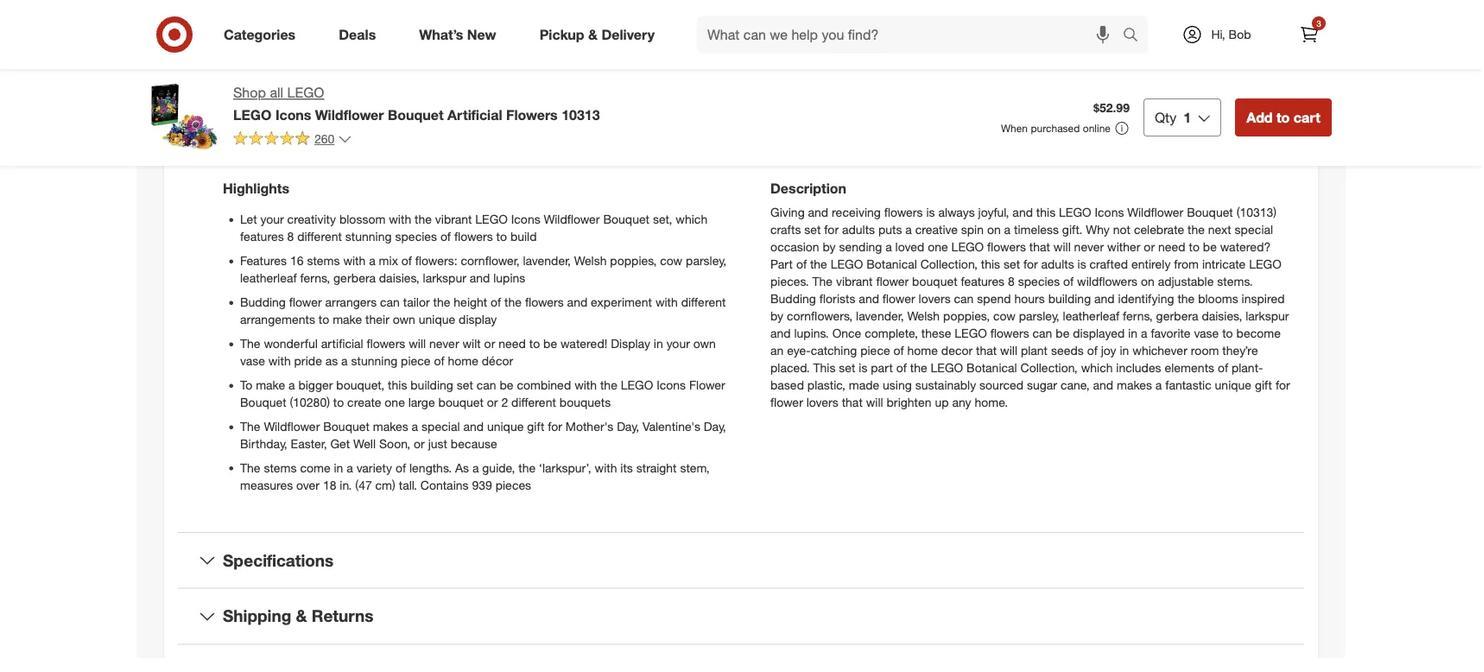 Task type: locate. For each thing, give the bounding box(es) containing it.
lavender, inside description giving and receiving flowers is always joyful, and this lego icons wildflower bouquet (10313) crafts set for adults puts a creative spin on a timeless gift. why not celebrate the next special occasion by sending a loved one lego flowers that will never wither or need to be watered? part of the lego botanical collection, this set for adults is crafted entirely from intricate lego pieces. the vibrant flower bouquet features 8 species of wildflowers on adjustable stems. budding florists and flower lovers can spend hours building and identifying the blooms inspired by cornflowers, lavender, welsh poppies, cow parsley, leatherleaf ferns, gerbera daisies, larkspur and lupins. once complete, these lego flowers can be displayed in a favorite vase to become an eye-catching piece of home decor that will plant seeds of joy in whichever room they're placed. this set is part of the lego botanical collection, which includes elements of plant- based plastic, made using sustainably sourced sugar cane, and makes a fantastic unique gift for flower lovers that will brighten up any home.
[[856, 308, 904, 323]]

parsley,
[[686, 253, 727, 268], [1019, 308, 1060, 323]]

1 horizontal spatial botanical
[[967, 360, 1017, 375]]

1 horizontal spatial welsh
[[907, 308, 940, 323]]

inspired
[[1242, 291, 1285, 306]]

in up in.
[[334, 460, 343, 475]]

catching
[[811, 343, 857, 358]]

1 vertical spatial makes
[[373, 419, 408, 434]]

is up made in the right of the page
[[859, 360, 868, 375]]

arrangers
[[325, 294, 377, 309]]

1 vertical spatial species
[[1018, 274, 1060, 289]]

building up large
[[411, 377, 453, 392]]

to
[[240, 377, 252, 392]]

flower
[[876, 274, 909, 289], [883, 291, 915, 306], [289, 294, 322, 309], [770, 395, 803, 410]]

1 horizontal spatial home
[[907, 343, 938, 358]]

one inside to make a bigger bouquet, this building set can be combined with the lego icons flower bouquet (10280) to create one large bouquet or 2 different bouquets
[[385, 395, 405, 410]]

0 horizontal spatial leatherleaf
[[240, 270, 297, 285]]

0 vertical spatial gift
[[1255, 377, 1272, 392]]

2 horizontal spatial that
[[1029, 239, 1050, 254]]

that right decor
[[976, 343, 997, 358]]

this
[[813, 360, 836, 375]]

What can we help you find? suggestions appear below search field
[[697, 16, 1127, 54]]

home down the these
[[907, 343, 938, 358]]

daisies, inside description giving and receiving flowers is always joyful, and this lego icons wildflower bouquet (10313) crafts set for adults puts a creative spin on a timeless gift. why not celebrate the next special occasion by sending a loved one lego flowers that will never wither or need to be watered? part of the lego botanical collection, this set for adults is crafted entirely from intricate lego pieces. the vibrant flower bouquet features 8 species of wildflowers on adjustable stems. budding florists and flower lovers can spend hours building and identifying the blooms inspired by cornflowers, lavender, welsh poppies, cow parsley, leatherleaf ferns, gerbera daisies, larkspur and lupins. once complete, these lego flowers can be displayed in a favorite vase to become an eye-catching piece of home decor that will plant seeds of joy in whichever room they're placed. this set is part of the lego botanical collection, which includes elements of plant- based plastic, made using sustainably sourced sugar cane, and makes a fantastic unique gift for flower lovers that will brighten up any home.
[[1202, 308, 1242, 323]]

the down lupins on the left of page
[[505, 294, 522, 309]]

collection, up sugar
[[1021, 360, 1078, 375]]

makes
[[1117, 377, 1152, 392], [373, 419, 408, 434]]

lego down watered?
[[1249, 256, 1282, 271]]

1 vertical spatial make
[[256, 377, 285, 392]]

the inside "the wonderful artificial flowers will never wilt or need to be watered! display in your own vase with pride as a stunning piece of home décor"
[[240, 336, 260, 351]]

let your creativity blossom with the vibrant lego icons wildflower bouquet set, which features 8 different stunning species of flowers to build
[[240, 211, 708, 244]]

or up entirely
[[1144, 239, 1155, 254]]

1 vertical spatial 8
[[1008, 274, 1015, 289]]

1 horizontal spatial is
[[926, 205, 935, 220]]

daisies,
[[379, 270, 420, 285], [1202, 308, 1242, 323]]

of inside the stems come in a variety of lengths. as a guide, the 'larkspur', with its straight stem, measures over 18 in. (47 cm) tall.  contains 939 pieces
[[396, 460, 406, 475]]

with inside budding flower arrangers can tailor the height of the flowers and experiment with different arrangements to make their own unique display
[[656, 294, 678, 309]]

guide,
[[482, 460, 515, 475]]

in inside the stems come in a variety of lengths. as a guide, the 'larkspur', with its straight stem, measures over 18 in. (47 cm) tall.  contains 939 pieces
[[334, 460, 343, 475]]

with inside to make a bigger bouquet, this building set can be combined with the lego icons flower bouquet (10280) to create one large bouquet or 2 different bouquets
[[575, 377, 597, 392]]

1 vertical spatial stems
[[264, 460, 297, 475]]

or left just
[[414, 436, 425, 451]]

room
[[1191, 343, 1219, 358]]

can inside to make a bigger bouquet, this building set can be combined with the lego icons flower bouquet (10280) to create one large bouquet or 2 different bouquets
[[477, 377, 496, 392]]

or inside the wildflower bouquet makes a special and unique gift for mother's day, valentine's day, birthday, easter, get well soon, or just because
[[414, 436, 425, 451]]

1 horizontal spatial that
[[976, 343, 997, 358]]

larkspur down inspired
[[1246, 308, 1289, 323]]

1 horizontal spatial &
[[588, 26, 598, 43]]

leatherleaf inside features 16 stems with a mix of flowers: cornflower, lavender, welsh poppies, cow parsley, leatherleaf ferns, gerbera daisies, larkspur and lupins
[[240, 270, 297, 285]]

1 horizontal spatial icons
[[511, 211, 540, 227]]

2 vertical spatial different
[[511, 395, 556, 410]]

1 vertical spatial vase
[[240, 353, 265, 368]]

0 vertical spatial lavender,
[[523, 253, 571, 268]]

1 horizontal spatial ferns,
[[1123, 308, 1153, 323]]

2 vertical spatial unique
[[487, 419, 524, 434]]

daisies, down blooms
[[1202, 308, 1242, 323]]

to up they're on the right bottom of the page
[[1222, 325, 1233, 341]]

welsh inside features 16 stems with a mix of flowers: cornflower, lavender, welsh poppies, cow parsley, leatherleaf ferns, gerbera daisies, larkspur and lupins
[[574, 253, 607, 268]]

0 horizontal spatial your
[[260, 211, 284, 227]]

8 up 16
[[287, 229, 294, 244]]

your right let on the left top of page
[[260, 211, 284, 227]]

gerbera
[[333, 270, 376, 285], [1156, 308, 1199, 323]]

1 horizontal spatial special
[[1235, 222, 1273, 237]]

when
[[1001, 122, 1028, 135]]

the inside the stems come in a variety of lengths. as a guide, the 'larkspur', with its straight stem, measures over 18 in. (47 cm) tall.  contains 939 pieces
[[240, 460, 260, 475]]

1 vertical spatial need
[[499, 336, 526, 351]]

0 vertical spatial cow
[[660, 253, 683, 268]]

1 vertical spatial lovers
[[807, 395, 839, 410]]

mix
[[379, 253, 398, 268]]

with right blossom
[[389, 211, 411, 227]]

0 horizontal spatial home
[[448, 353, 478, 368]]

to right add
[[1277, 109, 1290, 126]]

0 horizontal spatial day,
[[617, 419, 639, 434]]

special inside description giving and receiving flowers is always joyful, and this lego icons wildflower bouquet (10313) crafts set for adults puts a creative spin on a timeless gift. why not celebrate the next special occasion by sending a loved one lego flowers that will never wither or need to be watered? part of the lego botanical collection, this set for adults is crafted entirely from intricate lego pieces. the vibrant flower bouquet features 8 species of wildflowers on adjustable stems. budding florists and flower lovers can spend hours building and identifying the blooms inspired by cornflowers, lavender, welsh poppies, cow parsley, leatherleaf ferns, gerbera daisies, larkspur and lupins. once complete, these lego flowers can be displayed in a favorite vase to become an eye-catching piece of home decor that will plant seeds of joy in whichever room they're placed. this set is part of the lego botanical collection, which includes elements of plant- based plastic, made using sustainably sourced sugar cane, and makes a fantastic unique gift for flower lovers that will brighten up any home.
[[1235, 222, 1273, 237]]

1 horizontal spatial piece
[[860, 343, 890, 358]]

0 vertical spatial 8
[[287, 229, 294, 244]]

0 horizontal spatial makes
[[373, 419, 408, 434]]

lego up cornflower,
[[475, 211, 508, 227]]

own inside budding flower arrangers can tailor the height of the flowers and experiment with different arrangements to make their own unique display
[[393, 312, 415, 327]]

1 vertical spatial on
[[1141, 274, 1155, 289]]

delivery
[[602, 26, 655, 43]]

stems up measures
[[264, 460, 297, 475]]

is
[[926, 205, 935, 220], [1078, 256, 1086, 271], [859, 360, 868, 375]]

your inside "the wonderful artificial flowers will never wilt or need to be watered! display in your own vase with pride as a stunning piece of home décor"
[[667, 336, 690, 351]]

unique down tailor
[[419, 312, 455, 327]]

categories link
[[209, 16, 317, 54]]

shop
[[233, 84, 266, 101]]

1 vertical spatial gerbera
[[1156, 308, 1199, 323]]

pickup & delivery link
[[525, 16, 676, 54]]

about this item
[[669, 65, 813, 89]]

welsh
[[574, 253, 607, 268], [907, 308, 940, 323]]

as
[[455, 460, 469, 475]]

by left 'sending'
[[823, 239, 836, 254]]

the up measures
[[240, 460, 260, 475]]

wither
[[1107, 239, 1141, 254]]

1 vertical spatial stunning
[[351, 353, 398, 368]]

0 vertical spatial botanical
[[867, 256, 917, 271]]

they're
[[1223, 343, 1258, 358]]

displayed
[[1073, 325, 1125, 341]]

poppies, inside features 16 stems with a mix of flowers: cornflower, lavender, welsh poppies, cow parsley, leatherleaf ferns, gerbera daisies, larkspur and lupins
[[610, 253, 657, 268]]

never down why
[[1074, 239, 1104, 254]]

with inside features 16 stems with a mix of flowers: cornflower, lavender, welsh poppies, cow parsley, leatherleaf ferns, gerbera daisies, larkspur and lupins
[[343, 253, 366, 268]]

0 vertical spatial which
[[676, 211, 708, 227]]

with inside the stems come in a variety of lengths. as a guide, the 'larkspur', with its straight stem, measures over 18 in. (47 cm) tall.  contains 939 pieces
[[595, 460, 617, 475]]

icons inside description giving and receiving flowers is always joyful, and this lego icons wildflower bouquet (10313) crafts set for adults puts a creative spin on a timeless gift. why not celebrate the next special occasion by sending a loved one lego flowers that will never wither or need to be watered? part of the lego botanical collection, this set for adults is crafted entirely from intricate lego pieces. the vibrant flower bouquet features 8 species of wildflowers on adjustable stems. budding florists and flower lovers can spend hours building and identifying the blooms inspired by cornflowers, lavender, welsh poppies, cow parsley, leatherleaf ferns, gerbera daisies, larkspur and lupins. once complete, these lego flowers can be displayed in a favorite vase to become an eye-catching piece of home decor that will plant seeds of joy in whichever room they're placed. this set is part of the lego botanical collection, which includes elements of plant- based plastic, made using sustainably sourced sugar cane, and makes a fantastic unique gift for flower lovers that will brighten up any home.
[[1095, 205, 1124, 220]]

leatherleaf down the features
[[240, 270, 297, 285]]

gift inside description giving and receiving flowers is always joyful, and this lego icons wildflower bouquet (10313) crafts set for adults puts a creative spin on a timeless gift. why not celebrate the next special occasion by sending a loved one lego flowers that will never wither or need to be watered? part of the lego botanical collection, this set for adults is crafted entirely from intricate lego pieces. the vibrant flower bouquet features 8 species of wildflowers on adjustable stems. budding florists and flower lovers can spend hours building and identifying the blooms inspired by cornflowers, lavender, welsh poppies, cow parsley, leatherleaf ferns, gerbera daisies, larkspur and lupins. once complete, these lego flowers can be displayed in a favorite vase to become an eye-catching piece of home decor that will plant seeds of joy in whichever room they're placed. this set is part of the lego botanical collection, which includes elements of plant- based plastic, made using sustainably sourced sugar cane, and makes a fantastic unique gift for flower lovers that will brighten up any home.
[[1255, 377, 1272, 392]]

0 horizontal spatial stems
[[264, 460, 297, 475]]

lego inside let your creativity blossom with the vibrant lego icons wildflower bouquet set, which features 8 different stunning species of flowers to build
[[475, 211, 508, 227]]

0 vertical spatial vase
[[1194, 325, 1219, 341]]

lego
[[287, 84, 324, 101], [233, 106, 272, 123], [1059, 205, 1092, 220], [475, 211, 508, 227], [952, 239, 984, 254], [831, 256, 863, 271], [1249, 256, 1282, 271], [955, 325, 987, 341], [931, 360, 963, 375], [621, 377, 653, 392]]

features down let on the left top of page
[[240, 229, 284, 244]]

and right the cane,
[[1093, 377, 1113, 392]]

one left large
[[385, 395, 405, 410]]

0 horizontal spatial parsley,
[[686, 253, 727, 268]]

piece up large
[[401, 353, 431, 368]]

vibrant up florists
[[836, 274, 873, 289]]

which inside description giving and receiving flowers is always joyful, and this lego icons wildflower bouquet (10313) crafts set for adults puts a creative spin on a timeless gift. why not celebrate the next special occasion by sending a loved one lego flowers that will never wither or need to be watered? part of the lego botanical collection, this set for adults is crafted entirely from intricate lego pieces. the vibrant flower bouquet features 8 species of wildflowers on adjustable stems. budding florists and flower lovers can spend hours building and identifying the blooms inspired by cornflowers, lavender, welsh poppies, cow parsley, leatherleaf ferns, gerbera daisies, larkspur and lupins. once complete, these lego flowers can be displayed in a favorite vase to become an eye-catching piece of home decor that will plant seeds of joy in whichever room they're placed. this set is part of the lego botanical collection, which includes elements of plant- based plastic, made using sustainably sourced sugar cane, and makes a fantastic unique gift for flower lovers that will brighten up any home.
[[1081, 360, 1113, 375]]

make inside to make a bigger bouquet, this building set can be combined with the lego icons flower bouquet (10280) to create one large bouquet or 2 different bouquets
[[256, 377, 285, 392]]

1 vertical spatial gift
[[527, 419, 544, 434]]

need up the décor
[[499, 336, 526, 351]]

0 vertical spatial never
[[1074, 239, 1104, 254]]

is left crafted
[[1078, 256, 1086, 271]]

can down the décor
[[477, 377, 496, 392]]

0 horizontal spatial special
[[422, 419, 460, 434]]

returns
[[312, 606, 373, 626]]

lavender,
[[523, 253, 571, 268], [856, 308, 904, 323]]

parsley, inside features 16 stems with a mix of flowers: cornflower, lavender, welsh poppies, cow parsley, leatherleaf ferns, gerbera daisies, larkspur and lupins
[[686, 253, 727, 268]]

1 horizontal spatial your
[[667, 336, 690, 351]]

a inside to make a bigger bouquet, this building set can be combined with the lego icons flower bouquet (10280) to create one large bouquet or 2 different bouquets
[[289, 377, 295, 392]]

wildflower inside let your creativity blossom with the vibrant lego icons wildflower bouquet set, which features 8 different stunning species of flowers to build
[[544, 211, 600, 227]]

1 horizontal spatial collection,
[[1021, 360, 1078, 375]]

makes up soon,
[[373, 419, 408, 434]]

the inside description giving and receiving flowers is always joyful, and this lego icons wildflower bouquet (10313) crafts set for adults puts a creative spin on a timeless gift. why not celebrate the next special occasion by sending a loved one lego flowers that will never wither or need to be watered? part of the lego botanical collection, this set for adults is crafted entirely from intricate lego pieces. the vibrant flower bouquet features 8 species of wildflowers on adjustable stems. budding florists and flower lovers can spend hours building and identifying the blooms inspired by cornflowers, lavender, welsh poppies, cow parsley, leatherleaf ferns, gerbera daisies, larkspur and lupins. once complete, these lego flowers can be displayed in a favorite vase to become an eye-catching piece of home decor that will plant seeds of joy in whichever room they're placed. this set is part of the lego botanical collection, which includes elements of plant- based plastic, made using sustainably sourced sugar cane, and makes a fantastic unique gift for flower lovers that will brighten up any home.
[[812, 274, 833, 289]]

1 horizontal spatial larkspur
[[1246, 308, 1289, 323]]

gift.
[[1062, 222, 1083, 237]]

lego up gift.
[[1059, 205, 1092, 220]]

0 vertical spatial poppies,
[[610, 253, 657, 268]]

stems inside the stems come in a variety of lengths. as a guide, the 'larkspur', with its straight stem, measures over 18 in. (47 cm) tall.  contains 939 pieces
[[264, 460, 297, 475]]

features 16 stems with a mix of flowers: cornflower, lavender, welsh poppies, cow parsley, leatherleaf ferns, gerbera daisies, larkspur and lupins
[[240, 253, 727, 285]]

be left watered!
[[543, 336, 557, 351]]

watered?
[[1220, 239, 1271, 254]]

piece inside "the wonderful artificial flowers will never wilt or need to be watered! display in your own vase with pride as a stunning piece of home décor"
[[401, 353, 431, 368]]

straight
[[636, 460, 677, 475]]

flowers up cornflower,
[[454, 229, 493, 244]]

because
[[451, 436, 497, 451]]

1 horizontal spatial day,
[[704, 419, 726, 434]]

bouquet down the to
[[240, 395, 286, 410]]

a inside "the wonderful artificial flowers will never wilt or need to be watered! display in your own vase with pride as a stunning piece of home décor"
[[341, 353, 348, 368]]

budding
[[770, 291, 816, 306], [240, 294, 286, 309]]

species up hours
[[1018, 274, 1060, 289]]

or left 2
[[487, 395, 498, 410]]

0 vertical spatial your
[[260, 211, 284, 227]]

and
[[808, 205, 829, 220], [1013, 205, 1033, 220], [470, 270, 490, 285], [859, 291, 879, 306], [1094, 291, 1115, 306], [567, 294, 588, 309], [770, 325, 791, 341], [1093, 377, 1113, 392], [463, 419, 484, 434]]

on
[[987, 222, 1001, 237], [1141, 274, 1155, 289]]

and down description
[[808, 205, 829, 220]]

wildflower
[[315, 106, 384, 123], [1128, 205, 1184, 220], [544, 211, 600, 227], [264, 419, 320, 434]]

and right florists
[[859, 291, 879, 306]]

one down creative
[[928, 239, 948, 254]]

a inside the wildflower bouquet makes a special and unique gift for mother's day, valentine's day, birthday, easter, get well soon, or just because
[[412, 419, 418, 434]]

pickup & delivery
[[540, 26, 655, 43]]

never left wilt
[[429, 336, 459, 351]]

using
[[883, 377, 912, 392]]

0 horizontal spatial which
[[676, 211, 708, 227]]

and down cornflower,
[[470, 270, 490, 285]]

be up the seeds
[[1056, 325, 1070, 341]]

of inside budding flower arrangers can tailor the height of the flowers and experiment with different arrangements to make their own unique display
[[491, 294, 501, 309]]

once
[[832, 325, 861, 341]]

2 horizontal spatial unique
[[1215, 377, 1252, 392]]

cow down spend
[[993, 308, 1016, 323]]

or inside to make a bigger bouquet, this building set can be combined with the lego icons flower bouquet (10280) to create one large bouquet or 2 different bouquets
[[487, 395, 498, 410]]

features inside let your creativity blossom with the vibrant lego icons wildflower bouquet set, which features 8 different stunning species of flowers to build
[[240, 229, 284, 244]]

makes inside description giving and receiving flowers is always joyful, and this lego icons wildflower bouquet (10313) crafts set for adults puts a creative spin on a timeless gift. why not celebrate the next special occasion by sending a loved one lego flowers that will never wither or need to be watered? part of the lego botanical collection, this set for adults is crafted entirely from intricate lego pieces. the vibrant flower bouquet features 8 species of wildflowers on adjustable stems. budding florists and flower lovers can spend hours building and identifying the blooms inspired by cornflowers, lavender, welsh poppies, cow parsley, leatherleaf ferns, gerbera daisies, larkspur and lupins. once complete, these lego flowers can be displayed in a favorite vase to become an eye-catching piece of home decor that will plant seeds of joy in whichever room they're placed. this set is part of the lego botanical collection, which includes elements of plant- based plastic, made using sustainably sourced sugar cane, and makes a fantastic unique gift for flower lovers that will brighten up any home.
[[1117, 377, 1152, 392]]

stunning
[[345, 229, 392, 244], [351, 353, 398, 368]]

special down (10313) in the top right of the page
[[1235, 222, 1273, 237]]

(10280)
[[290, 395, 330, 410]]

or inside "the wonderful artificial flowers will never wilt or need to be watered! display in your own vase with pride as a stunning piece of home décor"
[[484, 336, 495, 351]]

cart
[[1294, 109, 1321, 126]]

0 horizontal spatial adults
[[842, 222, 875, 237]]

1 vertical spatial own
[[693, 336, 716, 351]]

1 horizontal spatial species
[[1018, 274, 1060, 289]]

bouquet
[[388, 106, 444, 123], [1187, 205, 1233, 220], [603, 211, 650, 227], [240, 395, 286, 410], [323, 419, 370, 434]]

bouquets
[[559, 395, 611, 410]]

0 vertical spatial building
[[1048, 291, 1091, 306]]

lavender, up complete,
[[856, 308, 904, 323]]

0 vertical spatial special
[[1235, 222, 1273, 237]]

0 horizontal spatial that
[[842, 395, 863, 410]]

1 vertical spatial special
[[422, 419, 460, 434]]

with inside "the wonderful artificial flowers will never wilt or need to be watered! display in your own vase with pride as a stunning piece of home décor"
[[268, 353, 291, 368]]

set inside to make a bigger bouquet, this building set can be combined with the lego icons flower bouquet (10280) to create one large bouquet or 2 different bouquets
[[457, 377, 473, 392]]

0 vertical spatial gerbera
[[333, 270, 376, 285]]

ferns, down identifying
[[1123, 308, 1153, 323]]

measures
[[240, 477, 293, 493]]

lego inside to make a bigger bouquet, this building set can be combined with the lego icons flower bouquet (10280) to create one large bouquet or 2 different bouquets
[[621, 377, 653, 392]]

with right 'experiment'
[[656, 294, 678, 309]]

flower down loved
[[876, 274, 909, 289]]

part
[[871, 360, 893, 375]]

will left plant
[[1000, 343, 1018, 358]]

of up the using at the bottom of page
[[896, 360, 907, 375]]

will inside "the wonderful artificial flowers will never wilt or need to be watered! display in your own vase with pride as a stunning piece of home décor"
[[409, 336, 426, 351]]

to up combined
[[529, 336, 540, 351]]

home down wilt
[[448, 353, 478, 368]]

includes
[[1116, 360, 1161, 375]]

bouquet inside let your creativity blossom with the vibrant lego icons wildflower bouquet set, which features 8 different stunning species of flowers to build
[[603, 211, 650, 227]]

your inside let your creativity blossom with the vibrant lego icons wildflower bouquet set, which features 8 different stunning species of flowers to build
[[260, 211, 284, 227]]

own down tailor
[[393, 312, 415, 327]]

the stems come in a variety of lengths. as a guide, the 'larkspur', with its straight stem, measures over 18 in. (47 cm) tall.  contains 939 pieces
[[240, 460, 710, 493]]

flowers down lupins on the left of page
[[525, 294, 564, 309]]

wildflower inside description giving and receiving flowers is always joyful, and this lego icons wildflower bouquet (10313) crafts set for adults puts a creative spin on a timeless gift. why not celebrate the next special occasion by sending a loved one lego flowers that will never wither or need to be watered? part of the lego botanical collection, this set for adults is crafted entirely from intricate lego pieces. the vibrant flower bouquet features 8 species of wildflowers on adjustable stems. budding florists and flower lovers can spend hours building and identifying the blooms inspired by cornflowers, lavender, welsh poppies, cow parsley, leatherleaf ferns, gerbera daisies, larkspur and lupins. once complete, these lego flowers can be displayed in a favorite vase to become an eye-catching piece of home decor that will plant seeds of joy in whichever room they're placed. this set is part of the lego botanical collection, which includes elements of plant- based plastic, made using sustainably sourced sugar cane, and makes a fantastic unique gift for flower lovers that will brighten up any home.
[[1128, 205, 1184, 220]]

lovers
[[919, 291, 951, 306], [807, 395, 839, 410]]

to inside budding flower arrangers can tailor the height of the flowers and experiment with different arrangements to make their own unique display
[[319, 312, 329, 327]]

features
[[240, 253, 287, 268]]

day,
[[617, 419, 639, 434], [704, 419, 726, 434]]

icons
[[275, 106, 311, 123], [1095, 205, 1124, 220], [511, 211, 540, 227]]

next
[[1208, 222, 1232, 237]]

online
[[1083, 122, 1111, 135]]

the up florists
[[812, 274, 833, 289]]

to
[[1277, 109, 1290, 126], [496, 229, 507, 244], [1189, 239, 1200, 254], [319, 312, 329, 327], [1222, 325, 1233, 341], [529, 336, 540, 351], [333, 395, 344, 410]]

0 horizontal spatial botanical
[[867, 256, 917, 271]]

daisies, down mix
[[379, 270, 420, 285]]

1 vertical spatial your
[[667, 336, 690, 351]]

flower up arrangements
[[289, 294, 322, 309]]

1 horizontal spatial vase
[[1194, 325, 1219, 341]]

for left mother's
[[548, 419, 562, 434]]

for inside the wildflower bouquet makes a special and unique gift for mother's day, valentine's day, birthday, easter, get well soon, or just because
[[548, 419, 562, 434]]

its
[[620, 460, 633, 475]]

to inside let your creativity blossom with the vibrant lego icons wildflower bouquet set, which features 8 different stunning species of flowers to build
[[496, 229, 507, 244]]

vase up the to
[[240, 353, 265, 368]]

unique inside the wildflower bouquet makes a special and unique gift for mother's day, valentine's day, birthday, easter, get well soon, or just because
[[487, 419, 524, 434]]

260 link
[[233, 130, 352, 150]]

0 horizontal spatial collection,
[[920, 256, 978, 271]]

pickup
[[540, 26, 584, 43]]

never
[[1074, 239, 1104, 254], [429, 336, 459, 351]]

need down celebrate
[[1158, 239, 1186, 254]]

this
[[732, 65, 766, 89], [1036, 205, 1056, 220], [981, 256, 1000, 271], [388, 377, 407, 392]]

with left the its at the left of page
[[595, 460, 617, 475]]

1 horizontal spatial gift
[[1255, 377, 1272, 392]]

budding up arrangements
[[240, 294, 286, 309]]

vibrant inside let your creativity blossom with the vibrant lego icons wildflower bouquet set, which features 8 different stunning species of flowers to build
[[435, 211, 472, 227]]

welsh inside description giving and receiving flowers is always joyful, and this lego icons wildflower bouquet (10313) crafts set for adults puts a creative spin on a timeless gift. why not celebrate the next special occasion by sending a loved one lego flowers that will never wither or need to be watered? part of the lego botanical collection, this set for adults is crafted entirely from intricate lego pieces. the vibrant flower bouquet features 8 species of wildflowers on adjustable stems. budding florists and flower lovers can spend hours building and identifying the blooms inspired by cornflowers, lavender, welsh poppies, cow parsley, leatherleaf ferns, gerbera daisies, larkspur and lupins. once complete, these lego flowers can be displayed in a favorite vase to become an eye-catching piece of home decor that will plant seeds of joy in whichever room they're placed. this set is part of the lego botanical collection, which includes elements of plant- based plastic, made using sustainably sourced sugar cane, and makes a fantastic unique gift for flower lovers that will brighten up any home.
[[907, 308, 940, 323]]

0 horizontal spatial vase
[[240, 353, 265, 368]]

0 vertical spatial one
[[928, 239, 948, 254]]

piece inside description giving and receiving flowers is always joyful, and this lego icons wildflower bouquet (10313) crafts set for adults puts a creative spin on a timeless gift. why not celebrate the next special occasion by sending a loved one lego flowers that will never wither or need to be watered? part of the lego botanical collection, this set for adults is crafted entirely from intricate lego pieces. the vibrant flower bouquet features 8 species of wildflowers on adjustable stems. budding florists and flower lovers can spend hours building and identifying the blooms inspired by cornflowers, lavender, welsh poppies, cow parsley, leatherleaf ferns, gerbera daisies, larkspur and lupins. once complete, these lego flowers can be displayed in a favorite vase to become an eye-catching piece of home decor that will plant seeds of joy in whichever room they're placed. this set is part of the lego botanical collection, which includes elements of plant- based plastic, made using sustainably sourced sugar cane, and makes a fantastic unique gift for flower lovers that will brighten up any home.
[[860, 343, 890, 358]]

not
[[1113, 222, 1131, 237]]

piece
[[860, 343, 890, 358], [401, 353, 431, 368]]

0 vertical spatial unique
[[419, 312, 455, 327]]

the left 'next' on the right top of the page
[[1188, 222, 1205, 237]]

1 horizontal spatial need
[[1158, 239, 1186, 254]]

be up 2
[[500, 377, 514, 392]]

with up bouquets
[[575, 377, 597, 392]]

lego down the display
[[621, 377, 653, 392]]

& left the returns
[[296, 606, 307, 626]]

2 vertical spatial that
[[842, 395, 863, 410]]

elements
[[1165, 360, 1215, 375]]

home inside "the wonderful artificial flowers will never wilt or need to be watered! display in your own vase with pride as a stunning piece of home décor"
[[448, 353, 478, 368]]

a
[[906, 222, 912, 237], [1004, 222, 1011, 237], [886, 239, 892, 254], [369, 253, 376, 268], [1141, 325, 1148, 341], [341, 353, 348, 368], [1156, 377, 1162, 392], [289, 377, 295, 392], [412, 419, 418, 434], [347, 460, 353, 475], [472, 460, 479, 475]]

vase up room
[[1194, 325, 1219, 341]]

with
[[389, 211, 411, 227], [343, 253, 366, 268], [656, 294, 678, 309], [268, 353, 291, 368], [575, 377, 597, 392], [595, 460, 617, 475]]

experiment
[[591, 294, 652, 309]]

0 horizontal spatial welsh
[[574, 253, 607, 268]]

sourced
[[980, 377, 1024, 392]]

1 vertical spatial bouquet
[[438, 395, 484, 410]]

welsh up the these
[[907, 308, 940, 323]]

that down timeless
[[1029, 239, 1050, 254]]

0 vertical spatial species
[[395, 229, 437, 244]]

pieces.
[[770, 274, 809, 289]]

0 horizontal spatial own
[[393, 312, 415, 327]]

to left create
[[333, 395, 344, 410]]

different down combined
[[511, 395, 556, 410]]

tailor
[[403, 294, 430, 309]]

& inside dropdown button
[[296, 606, 307, 626]]

species up flowers:
[[395, 229, 437, 244]]

just
[[428, 436, 447, 451]]

can up their
[[380, 294, 400, 309]]

flowers inside let your creativity blossom with the vibrant lego icons wildflower bouquet set, which features 8 different stunning species of flowers to build
[[454, 229, 493, 244]]

1 vertical spatial vibrant
[[836, 274, 873, 289]]

height
[[454, 294, 487, 309]]

features
[[240, 229, 284, 244], [961, 274, 1005, 289]]

blooms
[[1198, 291, 1238, 306]]

0 horizontal spatial unique
[[419, 312, 455, 327]]

own inside "the wonderful artificial flowers will never wilt or need to be watered! display in your own vase with pride as a stunning piece of home décor"
[[693, 336, 716, 351]]

shipping
[[223, 606, 291, 626]]

0 vertical spatial daisies,
[[379, 270, 420, 285]]

0 vertical spatial need
[[1158, 239, 1186, 254]]

the inside the wildflower bouquet makes a special and unique gift for mother's day, valentine's day, birthday, easter, get well soon, or just because
[[240, 419, 260, 434]]

icons inside let your creativity blossom with the vibrant lego icons wildflower bouquet set, which features 8 different stunning species of flowers to build
[[511, 211, 540, 227]]

qty
[[1155, 109, 1177, 126]]

vibrant inside description giving and receiving flowers is always joyful, and this lego icons wildflower bouquet (10313) crafts set for adults puts a creative spin on a timeless gift. why not celebrate the next special occasion by sending a loved one lego flowers that will never wither or need to be watered? part of the lego botanical collection, this set for adults is crafted entirely from intricate lego pieces. the vibrant flower bouquet features 8 species of wildflowers on adjustable stems. budding florists and flower lovers can spend hours building and identifying the blooms inspired by cornflowers, lavender, welsh poppies, cow parsley, leatherleaf ferns, gerbera daisies, larkspur and lupins. once complete, these lego flowers can be displayed in a favorite vase to become an eye-catching piece of home decor that will plant seeds of joy in whichever room they're placed. this set is part of the lego botanical collection, which includes elements of plant- based plastic, made using sustainably sourced sugar cane, and makes a fantastic unique gift for flower lovers that will brighten up any home.
[[836, 274, 873, 289]]

1 vertical spatial features
[[961, 274, 1005, 289]]

the inside to make a bigger bouquet, this building set can be combined with the lego icons flower bouquet (10280) to create one large bouquet or 2 different bouquets
[[600, 377, 617, 392]]

wilt
[[463, 336, 481, 351]]

lovers up the these
[[919, 291, 951, 306]]

decor
[[941, 343, 973, 358]]

1 horizontal spatial daisies,
[[1202, 308, 1242, 323]]

that down made in the right of the page
[[842, 395, 863, 410]]

larkspur inside description giving and receiving flowers is always joyful, and this lego icons wildflower bouquet (10313) crafts set for adults puts a creative spin on a timeless gift. why not celebrate the next special occasion by sending a loved one lego flowers that will never wither or need to be watered? part of the lego botanical collection, this set for adults is crafted entirely from intricate lego pieces. the vibrant flower bouquet features 8 species of wildflowers on adjustable stems. budding florists and flower lovers can spend hours building and identifying the blooms inspired by cornflowers, lavender, welsh poppies, cow parsley, leatherleaf ferns, gerbera daisies, larkspur and lupins. once complete, these lego flowers can be displayed in a favorite vase to become an eye-catching piece of home decor that will plant seeds of joy in whichever room they're placed. this set is part of the lego botanical collection, which includes elements of plant- based plastic, made using sustainably sourced sugar cane, and makes a fantastic unique gift for flower lovers that will brighten up any home.
[[1246, 308, 1289, 323]]

of inside let your creativity blossom with the vibrant lego icons wildflower bouquet set, which features 8 different stunning species of flowers to build
[[440, 229, 451, 244]]

1 horizontal spatial bouquet
[[912, 274, 958, 289]]

1 vertical spatial which
[[1081, 360, 1113, 375]]

1 vertical spatial poppies,
[[943, 308, 990, 323]]

unique inside budding flower arrangers can tailor the height of the flowers and experiment with different arrangements to make their own unique display
[[419, 312, 455, 327]]

well
[[353, 436, 376, 451]]

and up watered!
[[567, 294, 588, 309]]

1 horizontal spatial make
[[333, 312, 362, 327]]

1 vertical spatial collection,
[[1021, 360, 1078, 375]]

of up flowers:
[[440, 229, 451, 244]]

collection, down creative
[[920, 256, 978, 271]]

seeds
[[1051, 343, 1084, 358]]

1 horizontal spatial stems
[[307, 253, 340, 268]]

never inside "the wonderful artificial flowers will never wilt or need to be watered! display in your own vase with pride as a stunning piece of home décor"
[[429, 336, 459, 351]]

set
[[804, 222, 821, 237], [1004, 256, 1020, 271], [839, 360, 856, 375], [457, 377, 473, 392]]

0 vertical spatial leatherleaf
[[240, 270, 297, 285]]

1 horizontal spatial gerbera
[[1156, 308, 1199, 323]]

0 horizontal spatial by
[[770, 308, 783, 323]]

1 horizontal spatial features
[[961, 274, 1005, 289]]

8 inside description giving and receiving flowers is always joyful, and this lego icons wildflower bouquet (10313) crafts set for adults puts a creative spin on a timeless gift. why not celebrate the next special occasion by sending a loved one lego flowers that will never wither or need to be watered? part of the lego botanical collection, this set for adults is crafted entirely from intricate lego pieces. the vibrant flower bouquet features 8 species of wildflowers on adjustable stems. budding florists and flower lovers can spend hours building and identifying the blooms inspired by cornflowers, lavender, welsh poppies, cow parsley, leatherleaf ferns, gerbera daisies, larkspur and lupins. once complete, these lego flowers can be displayed in a favorite vase to become an eye-catching piece of home decor that will plant seeds of joy in whichever room they're placed. this set is part of the lego botanical collection, which includes elements of plant- based plastic, made using sustainably sourced sugar cane, and makes a fantastic unique gift for flower lovers that will brighten up any home.
[[1008, 274, 1015, 289]]

1 horizontal spatial different
[[511, 395, 556, 410]]

0 horizontal spatial on
[[987, 222, 1001, 237]]

and up because
[[463, 419, 484, 434]]

building
[[1048, 291, 1091, 306], [411, 377, 453, 392]]

can
[[954, 291, 974, 306], [380, 294, 400, 309], [1033, 325, 1052, 341], [477, 377, 496, 392]]

the up flowers:
[[415, 211, 432, 227]]

flowers down their
[[367, 336, 405, 351]]

one
[[928, 239, 948, 254], [385, 395, 405, 410]]

1 horizontal spatial leatherleaf
[[1063, 308, 1120, 323]]

shipping & returns
[[223, 606, 373, 626]]

watered!
[[561, 336, 608, 351]]

0 horizontal spatial icons
[[275, 106, 311, 123]]

0 horizontal spatial larkspur
[[423, 270, 466, 285]]

0 horizontal spatial bouquet
[[438, 395, 484, 410]]

icons up the 260 link
[[275, 106, 311, 123]]

gerbera inside description giving and receiving flowers is always joyful, and this lego icons wildflower bouquet (10313) crafts set for adults puts a creative spin on a timeless gift. why not celebrate the next special occasion by sending a loved one lego flowers that will never wither or need to be watered? part of the lego botanical collection, this set for adults is crafted entirely from intricate lego pieces. the vibrant flower bouquet features 8 species of wildflowers on adjustable stems. budding florists and flower lovers can spend hours building and identifying the blooms inspired by cornflowers, lavender, welsh poppies, cow parsley, leatherleaf ferns, gerbera daisies, larkspur and lupins. once complete, these lego flowers can be displayed in a favorite vase to become an eye-catching piece of home decor that will plant seeds of joy in whichever room they're placed. this set is part of the lego botanical collection, which includes elements of plant- based plastic, made using sustainably sourced sugar cane, and makes a fantastic unique gift for flower lovers that will brighten up any home.
[[1156, 308, 1199, 323]]

2 day, from the left
[[704, 419, 726, 434]]

on down joyful,
[[987, 222, 1001, 237]]

3
[[1317, 18, 1321, 29]]

spin
[[961, 222, 984, 237]]

1 vertical spatial cow
[[993, 308, 1016, 323]]

flowers down timeless
[[987, 239, 1026, 254]]

0 vertical spatial on
[[987, 222, 1001, 237]]

0 vertical spatial lovers
[[919, 291, 951, 306]]



Task type: describe. For each thing, give the bounding box(es) containing it.
2 vertical spatial is
[[859, 360, 868, 375]]

1 horizontal spatial by
[[823, 239, 836, 254]]

be inside "the wonderful artificial flowers will never wilt or need to be watered! display in your own vase with pride as a stunning piece of home décor"
[[543, 336, 557, 351]]

different inside let your creativity blossom with the vibrant lego icons wildflower bouquet set, which features 8 different stunning species of flowers to build
[[297, 229, 342, 244]]

whichever
[[1133, 343, 1188, 358]]

makes inside the wildflower bouquet makes a special and unique gift for mother's day, valentine's day, birthday, easter, get well soon, or just because
[[373, 419, 408, 434]]

unique inside description giving and receiving flowers is always joyful, and this lego icons wildflower bouquet (10313) crafts set for adults puts a creative spin on a timeless gift. why not celebrate the next special occasion by sending a loved one lego flowers that will never wither or need to be watered? part of the lego botanical collection, this set for adults is crafted entirely from intricate lego pieces. the vibrant flower bouquet features 8 species of wildflowers on adjustable stems. budding florists and flower lovers can spend hours building and identifying the blooms inspired by cornflowers, lavender, welsh poppies, cow parsley, leatherleaf ferns, gerbera daisies, larkspur and lupins. once complete, these lego flowers can be displayed in a favorite vase to become an eye-catching piece of home decor that will plant seeds of joy in whichever room they're placed. this set is part of the lego botanical collection, which includes elements of plant- based plastic, made using sustainably sourced sugar cane, and makes a fantastic unique gift for flower lovers that will brighten up any home.
[[1215, 377, 1252, 392]]

species inside description giving and receiving flowers is always joyful, and this lego icons wildflower bouquet (10313) crafts set for adults puts a creative spin on a timeless gift. why not celebrate the next special occasion by sending a loved one lego flowers that will never wither or need to be watered? part of the lego botanical collection, this set for adults is crafted entirely from intricate lego pieces. the vibrant flower bouquet features 8 species of wildflowers on adjustable stems. budding florists and flower lovers can spend hours building and identifying the blooms inspired by cornflowers, lavender, welsh poppies, cow parsley, leatherleaf ferns, gerbera daisies, larkspur and lupins. once complete, these lego flowers can be displayed in a favorite vase to become an eye-catching piece of home decor that will plant seeds of joy in whichever room they're placed. this set is part of the lego botanical collection, which includes elements of plant- based plastic, made using sustainably sourced sugar cane, and makes a fantastic unique gift for flower lovers that will brighten up any home.
[[1018, 274, 1060, 289]]

the wildflower bouquet makes a special and unique gift for mother's day, valentine's day, birthday, easter, get well soon, or just because
[[240, 419, 726, 451]]

icons inside shop all lego lego icons wildflower bouquet artificial flowers 10313
[[275, 106, 311, 123]]

will down gift.
[[1054, 239, 1071, 254]]

bouquet inside to make a bigger bouquet, this building set can be combined with the lego icons flower bouquet (10280) to create one large bouquet or 2 different bouquets
[[240, 395, 286, 410]]

lego down spin
[[952, 239, 984, 254]]

crafted
[[1090, 256, 1128, 271]]

plastic,
[[807, 377, 846, 392]]

about
[[669, 65, 726, 89]]

easter,
[[291, 436, 327, 451]]

what's
[[419, 26, 463, 43]]

bouquet inside the wildflower bouquet makes a special and unique gift for mother's day, valentine's day, birthday, easter, get well soon, or just because
[[323, 419, 370, 434]]

can up plant
[[1033, 325, 1052, 341]]

daisies, inside features 16 stems with a mix of flowers: cornflower, lavender, welsh poppies, cow parsley, leatherleaf ferns, gerbera daisies, larkspur and lupins
[[379, 270, 420, 285]]

1 vertical spatial adults
[[1041, 256, 1074, 271]]

stunning inside let your creativity blossom with the vibrant lego icons wildflower bouquet set, which features 8 different stunning species of flowers to build
[[345, 229, 392, 244]]

and inside features 16 stems with a mix of flowers: cornflower, lavender, welsh poppies, cow parsley, leatherleaf ferns, gerbera daisies, larkspur and lupins
[[470, 270, 490, 285]]

poppies, inside description giving and receiving flowers is always joyful, and this lego icons wildflower bouquet (10313) crafts set for adults puts a creative spin on a timeless gift. why not celebrate the next special occasion by sending a loved one lego flowers that will never wither or need to be watered? part of the lego botanical collection, this set for adults is crafted entirely from intricate lego pieces. the vibrant flower bouquet features 8 species of wildflowers on adjustable stems. budding florists and flower lovers can spend hours building and identifying the blooms inspired by cornflowers, lavender, welsh poppies, cow parsley, leatherleaf ferns, gerbera daisies, larkspur and lupins. once complete, these lego flowers can be displayed in a favorite vase to become an eye-catching piece of home decor that will plant seeds of joy in whichever room they're placed. this set is part of the lego botanical collection, which includes elements of plant- based plastic, made using sustainably sourced sugar cane, and makes a fantastic unique gift for flower lovers that will brighten up any home.
[[943, 308, 990, 323]]

flower inside budding flower arrangers can tailor the height of the flowers and experiment with different arrangements to make their own unique display
[[289, 294, 322, 309]]

set up occasion
[[804, 222, 821, 237]]

description
[[770, 180, 846, 196]]

lupins.
[[794, 325, 829, 341]]

let
[[240, 211, 257, 227]]

special inside the wildflower bouquet makes a special and unique gift for mother's day, valentine's day, birthday, easter, get well soon, or just because
[[422, 419, 460, 434]]

vase inside description giving and receiving flowers is always joyful, and this lego icons wildflower bouquet (10313) crafts set for adults puts a creative spin on a timeless gift. why not celebrate the next special occasion by sending a loved one lego flowers that will never wither or need to be watered? part of the lego botanical collection, this set for adults is crafted entirely from intricate lego pieces. the vibrant flower bouquet features 8 species of wildflowers on adjustable stems. budding florists and flower lovers can spend hours building and identifying the blooms inspired by cornflowers, lavender, welsh poppies, cow parsley, leatherleaf ferns, gerbera daisies, larkspur and lupins. once complete, these lego flowers can be displayed in a favorite vase to become an eye-catching piece of home decor that will plant seeds of joy in whichever room they're placed. this set is part of the lego botanical collection, which includes elements of plant- based plastic, made using sustainably sourced sugar cane, and makes a fantastic unique gift for flower lovers that will brighten up any home.
[[1194, 325, 1219, 341]]

stems inside features 16 stems with a mix of flowers: cornflower, lavender, welsh poppies, cow parsley, leatherleaf ferns, gerbera daisies, larkspur and lupins
[[307, 253, 340, 268]]

sustainably
[[915, 377, 976, 392]]

add
[[1247, 109, 1273, 126]]

lego up decor
[[955, 325, 987, 341]]

different inside budding flower arrangers can tailor the height of the flowers and experiment with different arrangements to make their own unique display
[[681, 294, 726, 309]]

artificial
[[321, 336, 363, 351]]

'larkspur',
[[539, 460, 591, 475]]

of inside "the wonderful artificial flowers will never wilt or need to be watered! display in your own vase with pride as a stunning piece of home décor"
[[434, 353, 444, 368]]

soon,
[[379, 436, 410, 451]]

1 vertical spatial that
[[976, 343, 997, 358]]

made
[[849, 377, 879, 392]]

display
[[459, 312, 497, 327]]

this up spend
[[981, 256, 1000, 271]]

can inside budding flower arrangers can tailor the height of the flowers and experiment with different arrangements to make their own unique display
[[380, 294, 400, 309]]

different inside to make a bigger bouquet, this building set can be combined with the lego icons flower bouquet (10280) to create one large bouquet or 2 different bouquets
[[511, 395, 556, 410]]

an
[[770, 343, 784, 358]]

building inside description giving and receiving flowers is always joyful, and this lego icons wildflower bouquet (10313) crafts set for adults puts a creative spin on a timeless gift. why not celebrate the next special occasion by sending a loved one lego flowers that will never wither or need to be watered? part of the lego botanical collection, this set for adults is crafted entirely from intricate lego pieces. the vibrant flower bouquet features 8 species of wildflowers on adjustable stems. budding florists and flower lovers can spend hours building and identifying the blooms inspired by cornflowers, lavender, welsh poppies, cow parsley, leatherleaf ferns, gerbera daisies, larkspur and lupins. once complete, these lego flowers can be displayed in a favorite vase to become an eye-catching piece of home decor that will plant seeds of joy in whichever room they're placed. this set is part of the lego botanical collection, which includes elements of plant- based plastic, made using sustainably sourced sugar cane, and makes a fantastic unique gift for flower lovers that will brighten up any home.
[[1048, 291, 1091, 306]]

1 vertical spatial is
[[1078, 256, 1086, 271]]

giving
[[770, 205, 805, 220]]

939
[[472, 477, 492, 493]]

to inside button
[[1277, 109, 1290, 126]]

the for the wildflower bouquet makes a special and unique gift for mother's day, valentine's day, birthday, easter, get well soon, or just because
[[240, 419, 260, 434]]

gift inside the wildflower bouquet makes a special and unique gift for mother's day, valentine's day, birthday, easter, get well soon, or just because
[[527, 419, 544, 434]]

puts
[[878, 222, 902, 237]]

contains
[[420, 477, 469, 493]]

for down become on the right of page
[[1276, 377, 1290, 392]]

lengths.
[[409, 460, 452, 475]]

for up hours
[[1024, 256, 1038, 271]]

the inside the stems come in a variety of lengths. as a guide, the 'larkspur', with its straight stem, measures over 18 in. (47 cm) tall.  contains 939 pieces
[[519, 460, 536, 475]]

flowers
[[506, 106, 558, 123]]

set up spend
[[1004, 256, 1020, 271]]

add to cart
[[1247, 109, 1321, 126]]

(10313)
[[1237, 205, 1277, 220]]

spend
[[977, 291, 1011, 306]]

and up an
[[770, 325, 791, 341]]

joyful,
[[978, 205, 1009, 220]]

up
[[935, 395, 949, 410]]

1 horizontal spatial on
[[1141, 274, 1155, 289]]

why
[[1086, 222, 1110, 237]]

never inside description giving and receiving flowers is always joyful, and this lego icons wildflower bouquet (10313) crafts set for adults puts a creative spin on a timeless gift. why not celebrate the next special occasion by sending a loved one lego flowers that will never wither or need to be watered? part of the lego botanical collection, this set for adults is crafted entirely from intricate lego pieces. the vibrant flower bouquet features 8 species of wildflowers on adjustable stems. budding florists and flower lovers can spend hours building and identifying the blooms inspired by cornflowers, lavender, welsh poppies, cow parsley, leatherleaf ferns, gerbera daisies, larkspur and lupins. once complete, these lego flowers can be displayed in a favorite vase to become an eye-catching piece of home decor that will plant seeds of joy in whichever room they're placed. this set is part of the lego botanical collection, which includes elements of plant- based plastic, made using sustainably sourced sugar cane, and makes a fantastic unique gift for flower lovers that will brighten up any home.
[[1074, 239, 1104, 254]]

make inside budding flower arrangers can tailor the height of the flowers and experiment with different arrangements to make their own unique display
[[333, 312, 362, 327]]

$52.99
[[1094, 100, 1130, 115]]

in up whichever at the right of the page
[[1128, 325, 1138, 341]]

in inside "the wonderful artificial flowers will never wilt or need to be watered! display in your own vase with pride as a stunning piece of home décor"
[[654, 336, 663, 351]]

tall.
[[399, 477, 417, 493]]

home inside description giving and receiving flowers is always joyful, and this lego icons wildflower bouquet (10313) crafts set for adults puts a creative spin on a timeless gift. why not celebrate the next special occasion by sending a loved one lego flowers that will never wither or need to be watered? part of the lego botanical collection, this set for adults is crafted entirely from intricate lego pieces. the vibrant flower bouquet features 8 species of wildflowers on adjustable stems. budding florists and flower lovers can spend hours building and identifying the blooms inspired by cornflowers, lavender, welsh poppies, cow parsley, leatherleaf ferns, gerbera daisies, larkspur and lupins. once complete, these lego flowers can be displayed in a favorite vase to become an eye-catching piece of home decor that will plant seeds of joy in whichever room they're placed. this set is part of the lego botanical collection, which includes elements of plant- based plastic, made using sustainably sourced sugar cane, and makes a fantastic unique gift for flower lovers that will brighten up any home.
[[907, 343, 938, 358]]

receiving
[[832, 205, 881, 220]]

cornflower,
[[461, 253, 520, 268]]

of left the wildflowers
[[1063, 274, 1074, 289]]

0 vertical spatial adults
[[842, 222, 875, 237]]

eye-
[[787, 343, 811, 358]]

larkspur inside features 16 stems with a mix of flowers: cornflower, lavender, welsh poppies, cow parsley, leatherleaf ferns, gerbera daisies, larkspur and lupins
[[423, 270, 466, 285]]

0 vertical spatial that
[[1029, 239, 1050, 254]]

adjustable
[[1158, 274, 1214, 289]]

wildflower inside the wildflower bouquet makes a special and unique gift for mother's day, valentine's day, birthday, easter, get well soon, or just because
[[264, 419, 320, 434]]

bouquet inside to make a bigger bouquet, this building set can be combined with the lego icons flower bouquet (10280) to create one large bouquet or 2 different bouquets
[[438, 395, 484, 410]]

valentine's
[[643, 419, 701, 434]]

lego right the "all"
[[287, 84, 324, 101]]

from
[[1174, 256, 1199, 271]]

cow inside description giving and receiving flowers is always joyful, and this lego icons wildflower bouquet (10313) crafts set for adults puts a creative spin on a timeless gift. why not celebrate the next special occasion by sending a loved one lego flowers that will never wither or need to be watered? part of the lego botanical collection, this set for adults is crafted entirely from intricate lego pieces. the vibrant flower bouquet features 8 species of wildflowers on adjustable stems. budding florists and flower lovers can spend hours building and identifying the blooms inspired by cornflowers, lavender, welsh poppies, cow parsley, leatherleaf ferns, gerbera daisies, larkspur and lupins. once complete, these lego flowers can be displayed in a favorite vase to become an eye-catching piece of home decor that will plant seeds of joy in whichever room they're placed. this set is part of the lego botanical collection, which includes elements of plant- based plastic, made using sustainably sourced sugar cane, and makes a fantastic unique gift for flower lovers that will brighten up any home.
[[993, 308, 1016, 323]]

the down occasion
[[810, 256, 827, 271]]

budding inside description giving and receiving flowers is always joyful, and this lego icons wildflower bouquet (10313) crafts set for adults puts a creative spin on a timeless gift. why not celebrate the next special occasion by sending a loved one lego flowers that will never wither or need to be watered? part of the lego botanical collection, this set for adults is crafted entirely from intricate lego pieces. the vibrant flower bouquet features 8 species of wildflowers on adjustable stems. budding florists and flower lovers can spend hours building and identifying the blooms inspired by cornflowers, lavender, welsh poppies, cow parsley, leatherleaf ferns, gerbera daisies, larkspur and lupins. once complete, these lego flowers can be displayed in a favorite vase to become an eye-catching piece of home decor that will plant seeds of joy in whichever room they're placed. this set is part of the lego botanical collection, which includes elements of plant- based plastic, made using sustainably sourced sugar cane, and makes a fantastic unique gift for flower lovers that will brighten up any home.
[[770, 291, 816, 306]]

creative
[[915, 222, 958, 237]]

lego down 'sending'
[[831, 256, 863, 271]]

hours
[[1014, 291, 1045, 306]]

cow inside features 16 stems with a mix of flowers: cornflower, lavender, welsh poppies, cow parsley, leatherleaf ferns, gerbera daisies, larkspur and lupins
[[660, 253, 683, 268]]

and inside the wildflower bouquet makes a special and unique gift for mother's day, valentine's day, birthday, easter, get well soon, or just because
[[463, 419, 484, 434]]

of inside features 16 stems with a mix of flowers: cornflower, lavender, welsh poppies, cow parsley, leatherleaf ferns, gerbera daisies, larkspur and lupins
[[401, 253, 412, 268]]

arrangements
[[240, 312, 315, 327]]

mother's
[[566, 419, 614, 434]]

part
[[770, 256, 793, 271]]

the right tailor
[[433, 294, 450, 309]]

flowers up puts
[[884, 205, 923, 220]]

cane,
[[1061, 377, 1090, 392]]

of left joy
[[1087, 343, 1098, 358]]

search
[[1115, 28, 1157, 45]]

florists
[[820, 291, 856, 306]]

cornflowers,
[[787, 308, 853, 323]]

bouquet inside description giving and receiving flowers is always joyful, and this lego icons wildflower bouquet (10313) crafts set for adults puts a creative spin on a timeless gift. why not celebrate the next special occasion by sending a loved one lego flowers that will never wither or need to be watered? part of the lego botanical collection, this set for adults is crafted entirely from intricate lego pieces. the vibrant flower bouquet features 8 species of wildflowers on adjustable stems. budding florists and flower lovers can spend hours building and identifying the blooms inspired by cornflowers, lavender, welsh poppies, cow parsley, leatherleaf ferns, gerbera daisies, larkspur and lupins. once complete, these lego flowers can be displayed in a favorite vase to become an eye-catching piece of home decor that will plant seeds of joy in whichever room they're placed. this set is part of the lego botanical collection, which includes elements of plant- based plastic, made using sustainably sourced sugar cane, and makes a fantastic unique gift for flower lovers that will brighten up any home.
[[912, 274, 958, 289]]

lego up sustainably
[[931, 360, 963, 375]]

lavender, inside features 16 stems with a mix of flowers: cornflower, lavender, welsh poppies, cow parsley, leatherleaf ferns, gerbera daisies, larkspur and lupins
[[523, 253, 571, 268]]

leatherleaf inside description giving and receiving flowers is always joyful, and this lego icons wildflower bouquet (10313) crafts set for adults puts a creative spin on a timeless gift. why not celebrate the next special occasion by sending a loved one lego flowers that will never wither or need to be watered? part of the lego botanical collection, this set for adults is crafted entirely from intricate lego pieces. the vibrant flower bouquet features 8 species of wildflowers on adjustable stems. budding florists and flower lovers can spend hours building and identifying the blooms inspired by cornflowers, lavender, welsh poppies, cow parsley, leatherleaf ferns, gerbera daisies, larkspur and lupins. once complete, these lego flowers can be displayed in a favorite vase to become an eye-catching piece of home decor that will plant seeds of joy in whichever room they're placed. this set is part of the lego botanical collection, which includes elements of plant- based plastic, made using sustainably sourced sugar cane, and makes a fantastic unique gift for flower lovers that will brighten up any home.
[[1063, 308, 1120, 323]]

icons flower
[[657, 377, 725, 392]]

the down adjustable
[[1178, 291, 1195, 306]]

the for the stems come in a variety of lengths. as a guide, the 'larkspur', with its straight stem, measures over 18 in. (47 cm) tall.  contains 939 pieces
[[240, 460, 260, 475]]

lupins
[[493, 270, 525, 285]]

new
[[467, 26, 496, 43]]

over
[[296, 477, 320, 493]]

of down occasion
[[796, 256, 807, 271]]

set down the catching
[[839, 360, 856, 375]]

and up timeless
[[1013, 205, 1033, 220]]

can left spend
[[954, 291, 974, 306]]

creativity
[[287, 211, 336, 227]]

this left item
[[732, 65, 766, 89]]

flower down based
[[770, 395, 803, 410]]

wildflower inside shop all lego lego icons wildflower bouquet artificial flowers 10313
[[315, 106, 384, 123]]

a inside features 16 stems with a mix of flowers: cornflower, lavender, welsh poppies, cow parsley, leatherleaf ferns, gerbera daisies, larkspur and lupins
[[369, 253, 376, 268]]

and down the wildflowers
[[1094, 291, 1115, 306]]

complete,
[[865, 325, 918, 341]]

bigger
[[298, 377, 333, 392]]

come
[[300, 460, 330, 475]]

features inside description giving and receiving flowers is always joyful, and this lego icons wildflower bouquet (10313) crafts set for adults puts a creative spin on a timeless gift. why not celebrate the next special occasion by sending a loved one lego flowers that will never wither or need to be watered? part of the lego botanical collection, this set for adults is crafted entirely from intricate lego pieces. the vibrant flower bouquet features 8 species of wildflowers on adjustable stems. budding florists and flower lovers can spend hours building and identifying the blooms inspired by cornflowers, lavender, welsh poppies, cow parsley, leatherleaf ferns, gerbera daisies, larkspur and lupins. once complete, these lego flowers can be displayed in a favorite vase to become an eye-catching piece of home decor that will plant seeds of joy in whichever room they're placed. this set is part of the lego botanical collection, which includes elements of plant- based plastic, made using sustainably sourced sugar cane, and makes a fantastic unique gift for flower lovers that will brighten up any home.
[[961, 274, 1005, 289]]

image of lego icons wildflower bouquet artificial flowers 10313 image
[[150, 83, 219, 152]]

shop all lego lego icons wildflower bouquet artificial flowers 10313
[[233, 84, 600, 123]]

vase inside "the wonderful artificial flowers will never wilt or need to be watered! display in your own vase with pride as a stunning piece of home décor"
[[240, 353, 265, 368]]

of left plant-
[[1218, 360, 1228, 375]]

occasion
[[770, 239, 819, 254]]

species inside let your creativity blossom with the vibrant lego icons wildflower bouquet set, which features 8 different stunning species of flowers to build
[[395, 229, 437, 244]]

building inside to make a bigger bouquet, this building set can be combined with the lego icons flower bouquet (10280) to create one large bouquet or 2 different bouquets
[[411, 377, 453, 392]]

to inside "the wonderful artificial flowers will never wilt or need to be watered! display in your own vase with pride as a stunning piece of home décor"
[[529, 336, 540, 351]]

& for pickup
[[588, 26, 598, 43]]

to up 'from'
[[1189, 239, 1200, 254]]

flowers:
[[415, 253, 457, 268]]

1
[[1184, 109, 1191, 126]]

the for the wonderful artificial flowers will never wilt or need to be watered! display in your own vase with pride as a stunning piece of home décor
[[240, 336, 260, 351]]

artificial
[[447, 106, 502, 123]]

flower up complete,
[[883, 291, 915, 306]]

this up timeless
[[1036, 205, 1056, 220]]

be inside to make a bigger bouquet, this building set can be combined with the lego icons flower bouquet (10280) to create one large bouquet or 2 different bouquets
[[500, 377, 514, 392]]

what's new link
[[404, 16, 518, 54]]

hi,
[[1211, 27, 1225, 42]]

1 day, from the left
[[617, 419, 639, 434]]

stunning inside "the wonderful artificial flowers will never wilt or need to be watered! display in your own vase with pride as a stunning piece of home décor"
[[351, 353, 398, 368]]

or inside description giving and receiving flowers is always joyful, and this lego icons wildflower bouquet (10313) crafts set for adults puts a creative spin on a timeless gift. why not celebrate the next special occasion by sending a loved one lego flowers that will never wither or need to be watered? part of the lego botanical collection, this set for adults is crafted entirely from intricate lego pieces. the vibrant flower bouquet features 8 species of wildflowers on adjustable stems. budding florists and flower lovers can spend hours building and identifying the blooms inspired by cornflowers, lavender, welsh poppies, cow parsley, leatherleaf ferns, gerbera daisies, larkspur and lupins. once complete, these lego flowers can be displayed in a favorite vase to become an eye-catching piece of home decor that will plant seeds of joy in whichever room they're placed. this set is part of the lego botanical collection, which includes elements of plant- based plastic, made using sustainably sourced sugar cane, and makes a fantastic unique gift for flower lovers that will brighten up any home.
[[1144, 239, 1155, 254]]

become
[[1236, 325, 1281, 341]]

sugar
[[1027, 377, 1057, 392]]

which inside let your creativity blossom with the vibrant lego icons wildflower bouquet set, which features 8 different stunning species of flowers to build
[[676, 211, 708, 227]]

(47
[[355, 477, 372, 493]]

qty 1
[[1155, 109, 1191, 126]]

get
[[330, 436, 350, 451]]

8 inside let your creativity blossom with the vibrant lego icons wildflower bouquet set, which features 8 different stunning species of flowers to build
[[287, 229, 294, 244]]

ferns, inside features 16 stems with a mix of flowers: cornflower, lavender, welsh poppies, cow parsley, leatherleaf ferns, gerbera daisies, larkspur and lupins
[[300, 270, 330, 285]]

variety
[[356, 460, 392, 475]]

be down 'next' on the right top of the page
[[1203, 239, 1217, 254]]

lego down shop
[[233, 106, 272, 123]]

bouquet,
[[336, 377, 385, 392]]

gerbera inside features 16 stems with a mix of flowers: cornflower, lavender, welsh poppies, cow parsley, leatherleaf ferns, gerbera daisies, larkspur and lupins
[[333, 270, 376, 285]]

flowers inside budding flower arrangers can tailor the height of the flowers and experiment with different arrangements to make their own unique display
[[525, 294, 564, 309]]

will down made in the right of the page
[[866, 395, 883, 410]]

flowers up plant
[[991, 325, 1029, 341]]

pieces
[[496, 477, 531, 493]]

cm)
[[375, 477, 395, 493]]

for down receiving
[[824, 222, 839, 237]]

260
[[314, 131, 335, 146]]

flowers inside "the wonderful artificial flowers will never wilt or need to be watered! display in your own vase with pride as a stunning piece of home décor"
[[367, 336, 405, 351]]

one inside description giving and receiving flowers is always joyful, and this lego icons wildflower bouquet (10313) crafts set for adults puts a creative spin on a timeless gift. why not celebrate the next special occasion by sending a loved one lego flowers that will never wither or need to be watered? part of the lego botanical collection, this set for adults is crafted entirely from intricate lego pieces. the vibrant flower bouquet features 8 species of wildflowers on adjustable stems. budding florists and flower lovers can spend hours building and identifying the blooms inspired by cornflowers, lavender, welsh poppies, cow parsley, leatherleaf ferns, gerbera daisies, larkspur and lupins. once complete, these lego flowers can be displayed in a favorite vase to become an eye-catching piece of home decor that will plant seeds of joy in whichever room they're placed. this set is part of the lego botanical collection, which includes elements of plant- based plastic, made using sustainably sourced sugar cane, and makes a fantastic unique gift for flower lovers that will brighten up any home.
[[928, 239, 948, 254]]

need inside description giving and receiving flowers is always joyful, and this lego icons wildflower bouquet (10313) crafts set for adults puts a creative spin on a timeless gift. why not celebrate the next special occasion by sending a loved one lego flowers that will never wither or need to be watered? part of the lego botanical collection, this set for adults is crafted entirely from intricate lego pieces. the vibrant flower bouquet features 8 species of wildflowers on adjustable stems. budding florists and flower lovers can spend hours building and identifying the blooms inspired by cornflowers, lavender, welsh poppies, cow parsley, leatherleaf ferns, gerbera daisies, larkspur and lupins. once complete, these lego flowers can be displayed in a favorite vase to become an eye-catching piece of home decor that will plant seeds of joy in whichever room they're placed. this set is part of the lego botanical collection, which includes elements of plant- based plastic, made using sustainably sourced sugar cane, and makes a fantastic unique gift for flower lovers that will brighten up any home.
[[1158, 239, 1186, 254]]

& for shipping
[[296, 606, 307, 626]]

specifications
[[223, 550, 334, 570]]

of down complete,
[[894, 343, 904, 358]]

deals link
[[324, 16, 398, 54]]

as
[[325, 353, 338, 368]]

1 horizontal spatial lovers
[[919, 291, 951, 306]]

need inside "the wonderful artificial flowers will never wilt or need to be watered! display in your own vase with pride as a stunning piece of home décor"
[[499, 336, 526, 351]]

this inside to make a bigger bouquet, this building set can be combined with the lego icons flower bouquet (10280) to create one large bouquet or 2 different bouquets
[[388, 377, 407, 392]]

specifications button
[[178, 533, 1304, 588]]

the up the using at the bottom of page
[[910, 360, 927, 375]]

bouquet inside description giving and receiving flowers is always joyful, and this lego icons wildflower bouquet (10313) crafts set for adults puts a creative spin on a timeless gift. why not celebrate the next special occasion by sending a loved one lego flowers that will never wither or need to be watered? part of the lego botanical collection, this set for adults is crafted entirely from intricate lego pieces. the vibrant flower bouquet features 8 species of wildflowers on adjustable stems. budding florists and flower lovers can spend hours building and identifying the blooms inspired by cornflowers, lavender, welsh poppies, cow parsley, leatherleaf ferns, gerbera daisies, larkspur and lupins. once complete, these lego flowers can be displayed in a favorite vase to become an eye-catching piece of home decor that will plant seeds of joy in whichever room they're placed. this set is part of the lego botanical collection, which includes elements of plant- based plastic, made using sustainably sourced sugar cane, and makes a fantastic unique gift for flower lovers that will brighten up any home.
[[1187, 205, 1233, 220]]

in right joy
[[1120, 343, 1129, 358]]



Task type: vqa. For each thing, say whether or not it's contained in the screenshot.
with
yes



